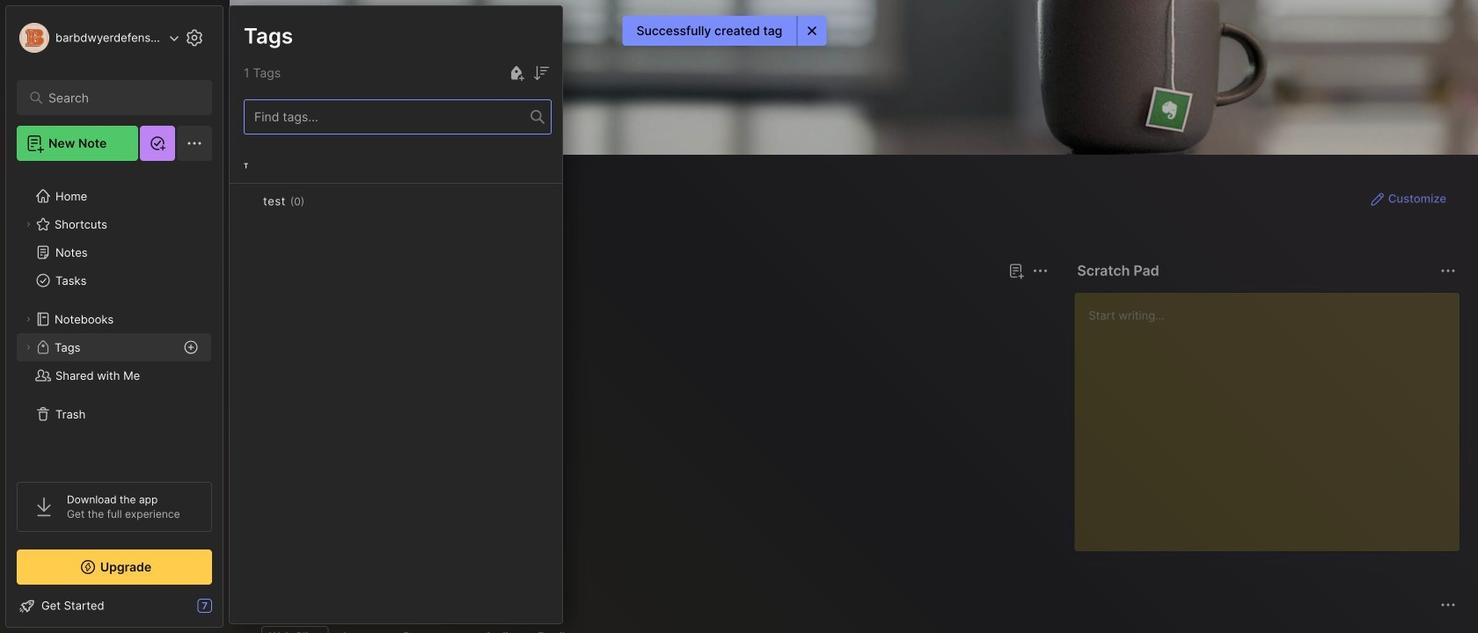 Task type: locate. For each thing, give the bounding box(es) containing it.
expand tags image
[[23, 342, 33, 353]]

Search text field
[[48, 90, 189, 106]]

Tag actions field
[[305, 193, 333, 210]]

main element
[[0, 0, 229, 633]]

row group
[[230, 149, 562, 244]]

tab
[[261, 292, 313, 313]]

expand notebooks image
[[23, 314, 33, 325]]

tree inside main element
[[6, 172, 223, 466]]

tab list
[[261, 626, 1453, 633]]

Account field
[[17, 20, 179, 55]]

create new tag image
[[506, 63, 527, 84]]

Sort field
[[531, 62, 552, 84]]

Start writing… text field
[[1089, 293, 1459, 538]]

tree
[[6, 172, 223, 466]]

None search field
[[48, 87, 189, 108]]

alert
[[622, 16, 826, 46]]

click to collapse image
[[222, 601, 235, 622]]



Task type: describe. For each thing, give the bounding box(es) containing it.
none search field inside main element
[[48, 87, 189, 108]]

tag actions image
[[305, 194, 333, 209]]

Help and Learning task checklist field
[[6, 592, 223, 620]]

settings image
[[184, 27, 205, 48]]

sort options image
[[531, 63, 552, 84]]

Find tags… text field
[[245, 105, 531, 129]]



Task type: vqa. For each thing, say whether or not it's contained in the screenshot.
the Tag actions field on the left of the page
yes



